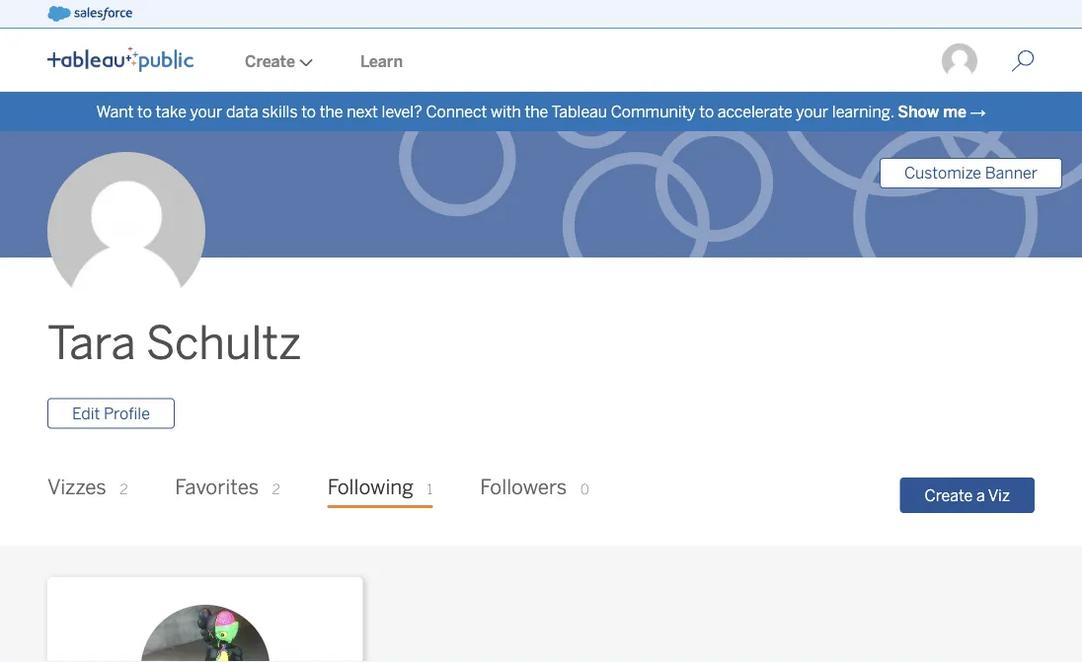 Task type: vqa. For each thing, say whether or not it's contained in the screenshot.
the #VFSG
no



Task type: describe. For each thing, give the bounding box(es) containing it.
want to take your data skills to the next level? connect with the tableau community to accelerate your learning. show me →
[[96, 102, 986, 121]]

with
[[491, 102, 521, 121]]

community
[[611, 102, 696, 121]]

tara
[[47, 317, 136, 371]]

tara.schultz image
[[940, 41, 980, 81]]

0
[[581, 481, 589, 498]]

2 the from the left
[[525, 102, 548, 121]]

avatar image
[[47, 152, 205, 310]]

create button
[[221, 31, 337, 92]]

1 the from the left
[[320, 102, 343, 121]]

followers
[[480, 475, 567, 500]]

2 for favorites
[[272, 481, 280, 498]]

create for create a viz
[[925, 486, 973, 505]]

edit
[[72, 404, 100, 423]]

1
[[427, 481, 433, 498]]

following
[[328, 475, 414, 500]]

schultz
[[146, 317, 301, 371]]

me
[[943, 102, 967, 121]]

show me link
[[898, 102, 967, 121]]

accelerate
[[718, 102, 793, 121]]

create a viz
[[925, 486, 1010, 505]]

learn link
[[337, 31, 427, 92]]

1 to from the left
[[137, 102, 152, 121]]

tara schultz
[[47, 317, 301, 371]]

2 to from the left
[[301, 102, 316, 121]]

show
[[898, 102, 939, 121]]

salesforce logo image
[[47, 6, 132, 22]]

skills
[[262, 102, 298, 121]]



Task type: locate. For each thing, give the bounding box(es) containing it.
2 right favorites
[[272, 481, 280, 498]]

0 horizontal spatial create
[[245, 52, 295, 71]]

0 horizontal spatial 2
[[120, 481, 128, 498]]

the right with
[[525, 102, 548, 121]]

create inside dropdown button
[[245, 52, 295, 71]]

the
[[320, 102, 343, 121], [525, 102, 548, 121]]

0 horizontal spatial the
[[320, 102, 343, 121]]

create inside button
[[925, 486, 973, 505]]

your left learning.
[[796, 102, 829, 121]]

to right skills
[[301, 102, 316, 121]]

1 2 from the left
[[120, 481, 128, 498]]

a
[[977, 486, 985, 505]]

banner
[[985, 164, 1038, 183]]

go to search image
[[988, 49, 1059, 73]]

the left next
[[320, 102, 343, 121]]

want
[[96, 102, 134, 121]]

viz
[[988, 486, 1010, 505]]

2 for vizzes
[[120, 481, 128, 498]]

0 vertical spatial create
[[245, 52, 295, 71]]

learn
[[360, 52, 403, 71]]

create up skills
[[245, 52, 295, 71]]

your
[[190, 102, 223, 121], [796, 102, 829, 121]]

create
[[245, 52, 295, 71], [925, 486, 973, 505]]

1 horizontal spatial your
[[796, 102, 829, 121]]

level?
[[382, 102, 422, 121]]

create left a
[[925, 486, 973, 505]]

create a viz button
[[900, 478, 1035, 513]]

edit profile button
[[47, 398, 175, 429]]

0 horizontal spatial to
[[137, 102, 152, 121]]

to left accelerate
[[699, 102, 714, 121]]

2 right 'vizzes'
[[120, 481, 128, 498]]

learning.
[[832, 102, 894, 121]]

2
[[120, 481, 128, 498], [272, 481, 280, 498]]

data
[[226, 102, 258, 121]]

→
[[970, 102, 986, 121]]

1 vertical spatial create
[[925, 486, 973, 505]]

to left take at left
[[137, 102, 152, 121]]

connect
[[426, 102, 487, 121]]

next
[[347, 102, 378, 121]]

create for create
[[245, 52, 295, 71]]

profile
[[104, 404, 150, 423]]

0 horizontal spatial your
[[190, 102, 223, 121]]

customize banner button
[[880, 158, 1063, 189]]

customize banner
[[904, 164, 1038, 183]]

vizzes
[[47, 475, 106, 500]]

1 horizontal spatial create
[[925, 486, 973, 505]]

edit profile
[[72, 404, 150, 423]]

tableau
[[552, 102, 607, 121]]

1 your from the left
[[190, 102, 223, 121]]

to
[[137, 102, 152, 121], [301, 102, 316, 121], [699, 102, 714, 121]]

1 horizontal spatial the
[[525, 102, 548, 121]]

your right take at left
[[190, 102, 223, 121]]

3 to from the left
[[699, 102, 714, 121]]

1 horizontal spatial to
[[301, 102, 316, 121]]

logo image
[[47, 46, 194, 72]]

favorites
[[175, 475, 259, 500]]

take
[[156, 102, 187, 121]]

2 2 from the left
[[272, 481, 280, 498]]

1 horizontal spatial 2
[[272, 481, 280, 498]]

2 your from the left
[[796, 102, 829, 121]]

2 horizontal spatial to
[[699, 102, 714, 121]]

customize
[[904, 164, 982, 183]]



